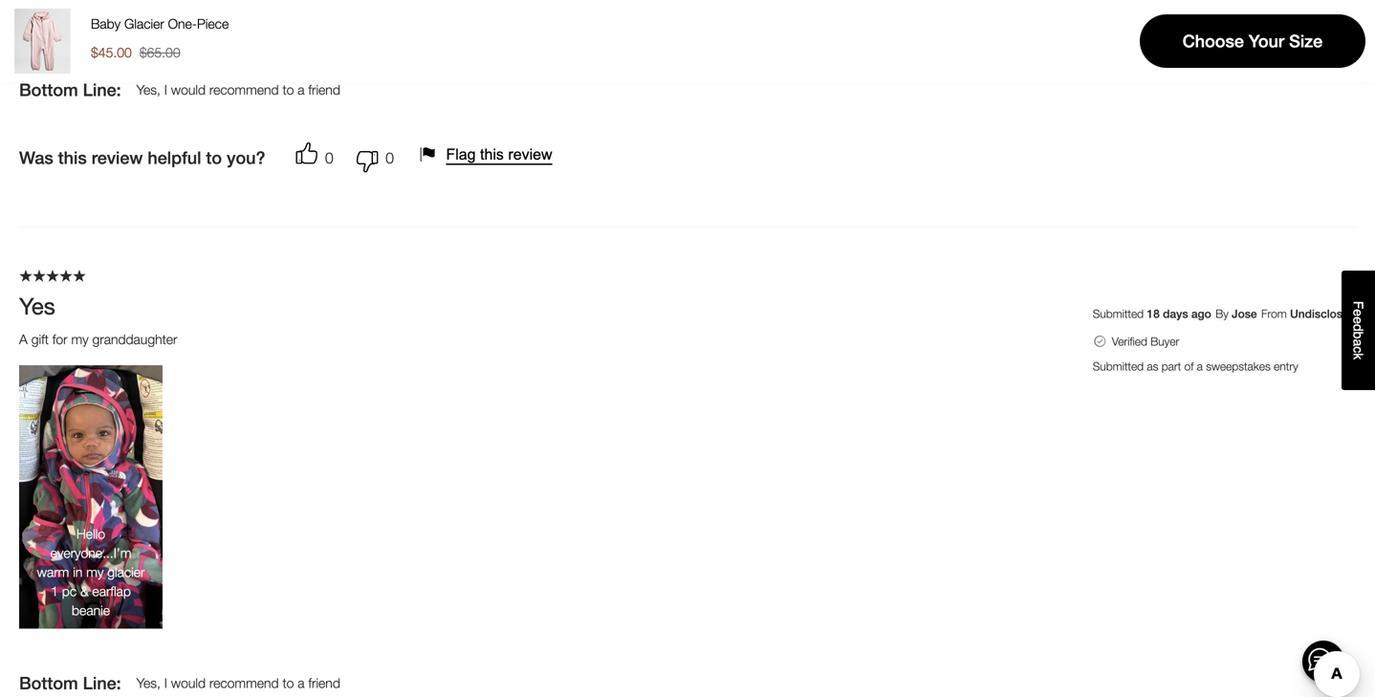 Task type: locate. For each thing, give the bounding box(es) containing it.
was
[[19, 148, 53, 168]]

18
[[1147, 307, 1160, 320]]

this
[[480, 146, 504, 163], [58, 148, 87, 168]]

submitted
[[1098, 58, 1149, 72], [1093, 307, 1144, 320], [1093, 359, 1144, 373]]

0 vertical spatial submitted as part of a sweepstakes entry
[[1098, 58, 1303, 72]]

submitted as part of a sweepstakes entry for great quality !
[[1098, 58, 1303, 72]]

f e e d b a c k button
[[1342, 271, 1375, 390]]

2 yes, i would recommend to a friend from the top
[[136, 675, 340, 691]]

1 vertical spatial days
[[1163, 307, 1188, 320]]

this right flag at the left of the page
[[480, 146, 504, 163]]

0 vertical spatial buyer
[[1155, 33, 1184, 47]]

beanie
[[72, 602, 110, 618]]

as down 18
[[1147, 359, 1158, 373]]

1 vertical spatial friend
[[308, 675, 340, 691]]

this for was
[[58, 148, 87, 168]]

0 horizontal spatial 0
[[325, 148, 334, 167]]

entry left k at the bottom right of page
[[1274, 359, 1298, 373]]

1 vertical spatial yes,
[[136, 675, 161, 691]]

1 vertical spatial bottom line:
[[19, 673, 121, 693]]

k
[[1351, 353, 1366, 360]]

friend
[[308, 82, 340, 97], [308, 675, 340, 691]]

choose
[[1183, 31, 1244, 51]]

1 vertical spatial verified
[[1112, 335, 1147, 348]]

ago up choose
[[1196, 6, 1216, 19]]

undisclosed
[[1290, 6, 1356, 19], [1290, 307, 1356, 320]]

e
[[1351, 309, 1366, 317], [1351, 317, 1366, 324]]

e up b
[[1351, 317, 1366, 324]]

buyer down 18
[[1151, 335, 1179, 348]]

pic image
[[19, 365, 163, 629]]

&
[[80, 583, 88, 599]]

part down choose
[[1166, 58, 1186, 72]]

yes, i would recommend to a friend
[[136, 82, 340, 97], [136, 675, 340, 691]]

one-
[[168, 16, 197, 32]]

bottom line:
[[19, 80, 121, 100], [19, 673, 121, 693]]

my right for
[[71, 331, 89, 347]]

0 horizontal spatial this
[[58, 148, 87, 168]]

0 vertical spatial bottom line:
[[19, 80, 121, 100]]

by left jose
[[1216, 307, 1229, 320]]

submitted as part of a sweepstakes entry down the submitted 18 days ago by jose from undisclosed
[[1093, 359, 1298, 373]]

1 vertical spatial part
[[1162, 359, 1181, 373]]

e up 'd'
[[1351, 309, 1366, 317]]

bottom line: down the quality
[[19, 80, 121, 100]]

verified buyer down 10
[[1117, 33, 1184, 47]]

sweepstakes down choose your size
[[1211, 58, 1275, 72]]

1 friend from the top
[[308, 82, 340, 97]]

bottom
[[19, 80, 78, 100], [19, 673, 78, 693]]

my right in
[[86, 564, 104, 580]]

from right ana
[[1261, 6, 1287, 19]]

review left helpful
[[92, 148, 143, 168]]

line: down $45.00
[[83, 80, 121, 100]]

0 vertical spatial would
[[171, 82, 206, 97]]

0 vertical spatial bottom
[[19, 80, 78, 100]]

2 would from the top
[[171, 675, 206, 691]]

1 vertical spatial to
[[206, 148, 222, 168]]

0 vertical spatial line:
[[83, 80, 121, 100]]

2 vertical spatial submitted
[[1093, 359, 1144, 373]]

0 vertical spatial my
[[71, 331, 89, 347]]

0 vertical spatial friend
[[308, 82, 340, 97]]

0 vertical spatial part
[[1166, 58, 1186, 72]]

0 button left flag at the left of the page
[[341, 138, 402, 177]]

1 line: from the top
[[83, 80, 121, 100]]

0 vertical spatial yes, i would recommend to a friend
[[136, 82, 340, 97]]

part for yes
[[1162, 359, 1181, 373]]

this for flag
[[480, 146, 504, 163]]

0 vertical spatial yes,
[[136, 82, 161, 97]]

baby
[[91, 16, 121, 32]]

1 would from the top
[[171, 82, 206, 97]]

from
[[1261, 6, 1287, 19], [1261, 307, 1287, 320]]

buyer down 10
[[1155, 33, 1184, 47]]

line: down beanie
[[83, 673, 121, 693]]

buyer
[[1155, 33, 1184, 47], [1151, 335, 1179, 348]]

2 0 from the left
[[386, 148, 394, 167]]

1 i from the top
[[164, 82, 167, 97]]

verified buyer
[[1117, 33, 1184, 47], [1112, 335, 1179, 348]]

0 vertical spatial from
[[1261, 6, 1287, 19]]

1 vertical spatial recommend
[[209, 675, 279, 691]]

1 vertical spatial from
[[1261, 307, 1287, 320]]

2 e from the top
[[1351, 317, 1366, 324]]

of
[[1189, 58, 1198, 72], [1184, 359, 1194, 373]]

part
[[1166, 58, 1186, 72], [1162, 359, 1181, 373]]

0 horizontal spatial review
[[92, 148, 143, 168]]

submitted as part of a sweepstakes entry
[[1098, 58, 1303, 72], [1093, 359, 1298, 373]]

1 vertical spatial submitted
[[1093, 307, 1144, 320]]

0 vertical spatial entry
[[1279, 58, 1303, 72]]

by left ana
[[1220, 6, 1233, 19]]

1 vertical spatial line:
[[83, 673, 121, 693]]

1 vertical spatial undisclosed
[[1290, 307, 1356, 320]]

1 vertical spatial i
[[164, 675, 167, 691]]

1 vertical spatial yes, i would recommend to a friend
[[136, 675, 340, 691]]

0 vertical spatial submitted
[[1098, 58, 1149, 72]]

1 vertical spatial my
[[86, 564, 104, 580]]

1 vertical spatial submitted as part of a sweepstakes entry
[[1093, 359, 1298, 373]]

of down choose
[[1189, 58, 1198, 72]]

1 vertical spatial entry
[[1274, 359, 1298, 373]]

0 vertical spatial recommend
[[209, 82, 279, 97]]

my inside hello everyone...i'm warm in my glacier 1 pc & earflap beanie
[[86, 564, 104, 580]]

ago left jose
[[1191, 307, 1211, 320]]

2 from from the top
[[1261, 307, 1287, 320]]

sweepstakes down jose
[[1206, 359, 1271, 373]]

0 button right you?
[[296, 138, 341, 177]]

great quality !
[[19, 30, 98, 46]]

1 horizontal spatial this
[[480, 146, 504, 163]]

0 vertical spatial i
[[164, 82, 167, 97]]

as down 10
[[1152, 58, 1163, 72]]

0 vertical spatial days
[[1168, 6, 1193, 19]]

undisclosed up 'd'
[[1290, 307, 1356, 320]]

of for great quality !
[[1189, 58, 1198, 72]]

1 0 button from the left
[[296, 138, 341, 177]]

1 horizontal spatial review
[[508, 146, 552, 163]]

10 days ago by ana from undisclosed
[[1152, 6, 1356, 19]]

verified down 18
[[1112, 335, 1147, 348]]

bottom line: down beanie
[[19, 673, 121, 693]]

to
[[283, 82, 294, 97], [206, 148, 222, 168], [283, 675, 294, 691]]

of for yes
[[1184, 359, 1194, 373]]

verified down 10
[[1117, 33, 1152, 47]]

entry down size
[[1279, 58, 1303, 72]]

my
[[71, 331, 89, 347], [86, 564, 104, 580]]

submitted as part of a sweepstakes entry for yes
[[1093, 359, 1298, 373]]

0 right you?
[[325, 148, 334, 167]]

0 vertical spatial sweepstakes
[[1211, 58, 1275, 72]]

this inside flag this review button
[[480, 146, 504, 163]]

verified
[[1117, 33, 1152, 47], [1112, 335, 1147, 348]]

0 vertical spatial as
[[1152, 58, 1163, 72]]

$65.00
[[139, 44, 180, 60]]

review right flag at the left of the page
[[508, 146, 552, 163]]

days right 18
[[1163, 307, 1188, 320]]

a
[[1202, 58, 1208, 72], [298, 82, 305, 97], [1351, 339, 1366, 346], [1197, 359, 1203, 373], [298, 675, 305, 691]]

days
[[1168, 6, 1193, 19], [1163, 307, 1188, 320]]

in
[[73, 564, 83, 580]]

2 bottom line: from the top
[[19, 673, 121, 693]]

1 recommend from the top
[[209, 82, 279, 97]]

entry
[[1279, 58, 1303, 72], [1274, 359, 1298, 373]]

submitted as part of a sweepstakes entry down choose
[[1098, 58, 1303, 72]]

undisclosed up size
[[1290, 6, 1356, 19]]

1 vertical spatial of
[[1184, 359, 1194, 373]]

ago
[[1196, 6, 1216, 19], [1191, 307, 1211, 320]]

of down the submitted 18 days ago by jose from undisclosed
[[1184, 359, 1194, 373]]

from right jose
[[1261, 307, 1287, 320]]

bottom down beanie
[[19, 673, 78, 693]]

submitted 18 days ago by jose from undisclosed
[[1093, 307, 1356, 320]]

review for was
[[92, 148, 143, 168]]

great
[[19, 30, 51, 46]]

1 horizontal spatial 0
[[386, 148, 394, 167]]

earflap
[[92, 583, 131, 599]]

2 yes, from the top
[[136, 675, 161, 691]]

submitted for great quality !
[[1098, 58, 1149, 72]]

verified buyer down 18
[[1112, 335, 1179, 348]]

1 vertical spatial as
[[1147, 359, 1158, 373]]

review inside flag this review button
[[508, 146, 552, 163]]

this right was
[[58, 148, 87, 168]]

days right 10
[[1168, 6, 1193, 19]]

hello everyone...i'm warm in my glacier 1 pc & earflap beanie
[[37, 526, 145, 618]]

bottom down "https://images.thenorthface.com/is/image/thenorthface/nf0a84mf_rs4_hero?$color swatch$"
[[19, 80, 78, 100]]

0 vertical spatial of
[[1189, 58, 1198, 72]]

flag this review button
[[417, 143, 560, 166]]

0 left flag at the left of the page
[[386, 148, 394, 167]]

0 vertical spatial undisclosed
[[1290, 6, 1356, 19]]

0
[[325, 148, 334, 167], [386, 148, 394, 167]]

1 vertical spatial would
[[171, 675, 206, 691]]

part down the submitted 18 days ago by jose from undisclosed
[[1162, 359, 1181, 373]]

yes,
[[136, 82, 161, 97], [136, 675, 161, 691]]

1 bottom from the top
[[19, 80, 78, 100]]

review
[[508, 146, 552, 163], [92, 148, 143, 168]]

1 vertical spatial ago
[[1191, 307, 1211, 320]]

review for flag
[[508, 146, 552, 163]]

recommend
[[209, 82, 279, 97], [209, 675, 279, 691]]

would
[[171, 82, 206, 97], [171, 675, 206, 691]]

2 vertical spatial to
[[283, 675, 294, 691]]

2 bottom from the top
[[19, 673, 78, 693]]

1
[[51, 583, 58, 599]]

1 vertical spatial sweepstakes
[[1206, 359, 1271, 373]]

0 button
[[296, 138, 341, 177], [341, 138, 402, 177]]

1 vertical spatial bottom
[[19, 673, 78, 693]]

0 vertical spatial to
[[283, 82, 294, 97]]

line:
[[83, 80, 121, 100], [83, 673, 121, 693]]

by
[[1220, 6, 1233, 19], [1216, 307, 1229, 320]]

i
[[164, 82, 167, 97], [164, 675, 167, 691]]

as
[[1152, 58, 1163, 72], [1147, 359, 1158, 373]]

sweepstakes
[[1211, 58, 1275, 72], [1206, 359, 1271, 373]]



Task type: describe. For each thing, give the bounding box(es) containing it.
baby glacier one-piece
[[91, 16, 229, 32]]

0 vertical spatial verified buyer
[[1117, 33, 1184, 47]]

1 from from the top
[[1261, 6, 1287, 19]]

0 vertical spatial by
[[1220, 6, 1233, 19]]

choose your size button
[[1140, 14, 1366, 68]]

!
[[95, 30, 98, 46]]

flag this review
[[446, 146, 552, 163]]

a gift for my granddaughter
[[19, 331, 177, 347]]

a
[[19, 331, 28, 347]]

quality
[[55, 30, 92, 46]]

b
[[1351, 332, 1366, 339]]

piece
[[197, 16, 229, 32]]

jose
[[1232, 307, 1257, 320]]

part for great quality !
[[1166, 58, 1186, 72]]

1 vertical spatial verified buyer
[[1112, 335, 1179, 348]]

0 vertical spatial ago
[[1196, 6, 1216, 19]]

c
[[1351, 346, 1366, 353]]

2 recommend from the top
[[209, 675, 279, 691]]

everyone...i'm
[[50, 545, 131, 561]]

1 0 from the left
[[325, 148, 334, 167]]

you?
[[227, 148, 265, 168]]

as for yes
[[1147, 359, 1158, 373]]

submitted for yes
[[1093, 359, 1144, 373]]

for
[[52, 331, 67, 347]]

yes
[[19, 292, 55, 319]]

1 undisclosed from the top
[[1290, 6, 1356, 19]]

f
[[1351, 301, 1366, 309]]

pc
[[62, 583, 77, 599]]

warm
[[37, 564, 69, 580]]

entry for yes
[[1274, 359, 1298, 373]]

$45.00
[[91, 44, 132, 60]]

gift
[[31, 331, 49, 347]]

granddaughter
[[92, 331, 177, 347]]

entry for great quality !
[[1279, 58, 1303, 72]]

as for great quality !
[[1152, 58, 1163, 72]]

a inside button
[[1351, 339, 1366, 346]]

https://images.thenorthface.com/is/image/thenorthface/nf0a84mf_rs4_hero?$color swatch$ image
[[10, 9, 75, 74]]

2 0 button from the left
[[341, 138, 402, 177]]

choose your size
[[1183, 31, 1323, 51]]

d
[[1351, 324, 1366, 332]]

1 vertical spatial buyer
[[1151, 335, 1179, 348]]

size
[[1289, 31, 1323, 51]]

hello
[[76, 526, 105, 542]]

1 e from the top
[[1351, 309, 1366, 317]]

2 i from the top
[[164, 675, 167, 691]]

1 bottom line: from the top
[[19, 80, 121, 100]]

f e e d b a c k
[[1351, 301, 1366, 360]]

2 friend from the top
[[308, 675, 340, 691]]

1 vertical spatial by
[[1216, 307, 1229, 320]]

2 undisclosed from the top
[[1290, 307, 1356, 320]]

glacier
[[107, 564, 145, 580]]

glacier
[[124, 16, 164, 32]]

2 line: from the top
[[83, 673, 121, 693]]

0 vertical spatial verified
[[1117, 33, 1152, 47]]

was this review helpful to you?
[[19, 148, 265, 168]]

1 yes, from the top
[[136, 82, 161, 97]]

1 yes, i would recommend to a friend from the top
[[136, 82, 340, 97]]

your
[[1249, 31, 1285, 51]]

ana
[[1237, 6, 1257, 19]]

sweepstakes for yes
[[1206, 359, 1271, 373]]

helpful
[[148, 148, 201, 168]]

flag
[[446, 146, 476, 163]]

sweepstakes for great quality !
[[1211, 58, 1275, 72]]

10
[[1152, 6, 1164, 19]]



Task type: vqa. For each thing, say whether or not it's contained in the screenshot.
$65.00
yes



